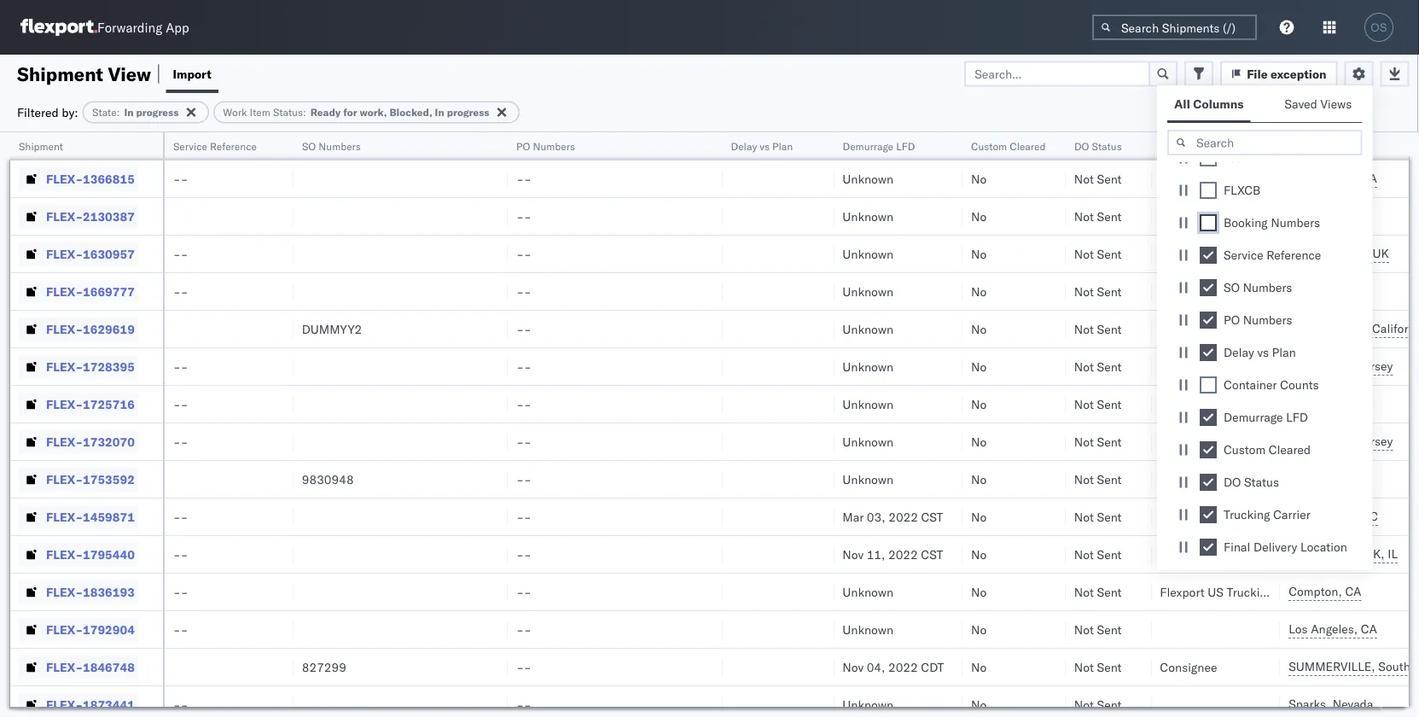 Task type: locate. For each thing, give the bounding box(es) containing it.
12 unknown from the top
[[843, 697, 894, 712]]

2 : from the left
[[303, 106, 306, 119]]

no for 1630957
[[972, 246, 987, 261]]

0 horizontal spatial service reference
[[173, 140, 257, 152]]

flex- for 1459871
[[46, 509, 83, 524]]

reference
[[210, 140, 257, 152], [1267, 248, 1322, 263]]

1 vertical spatial cleared
[[1269, 442, 1311, 457]]

flex- down flex-1728395 button
[[46, 397, 83, 412]]

service reference down booking numbers
[[1224, 248, 1322, 263]]

unknown for flex-1873441
[[843, 697, 894, 712]]

03,
[[867, 509, 886, 524]]

None checkbox
[[1200, 182, 1217, 199], [1200, 214, 1217, 231], [1200, 247, 1217, 264], [1200, 279, 1217, 296], [1200, 344, 1217, 361], [1200, 506, 1217, 523], [1200, 539, 1217, 556], [1200, 182, 1217, 199], [1200, 214, 1217, 231], [1200, 247, 1217, 264], [1200, 279, 1217, 296], [1200, 344, 1217, 361], [1200, 506, 1217, 523], [1200, 539, 1217, 556]]

2 2022 from the top
[[889, 547, 918, 562]]

1 no from the top
[[972, 171, 987, 186]]

company
[[1242, 509, 1293, 524]]

flex-2130387
[[46, 209, 135, 224]]

custom cleared
[[972, 140, 1046, 152], [1224, 442, 1311, 457]]

1 vertical spatial los
[[1289, 622, 1308, 636]]

6 sent from the top
[[1098, 359, 1122, 374]]

0 horizontal spatial reference
[[210, 140, 257, 152]]

9 resize handle column header from the left
[[1260, 132, 1281, 717]]

15 no from the top
[[972, 697, 987, 712]]

2 jersey from the top
[[1360, 434, 1394, 449]]

flex- for 1792904
[[46, 622, 83, 637]]

not for flex-1459871
[[1075, 509, 1094, 524]]

sent for flex-1753592
[[1098, 472, 1122, 487]]

by:
[[62, 105, 78, 120]]

3 no from the top
[[972, 246, 987, 261]]

not sent for flex-1732070
[[1075, 434, 1122, 449]]

3 2022 from the top
[[889, 660, 918, 674]]

shipment down filtered at the left top of page
[[19, 140, 63, 152]]

7 not from the top
[[1075, 397, 1094, 412]]

ca up summerville, south c
[[1362, 622, 1378, 636]]

1 horizontal spatial vs
[[1258, 345, 1270, 360]]

test
[[1161, 284, 1183, 299]]

flex-1366815
[[46, 171, 135, 186]]

0 vertical spatial los
[[1289, 171, 1308, 186]]

1 los angeles, ca from the top
[[1289, 171, 1378, 186]]

0 vertical spatial los angeles, ca
[[1289, 171, 1378, 186]]

francisco,
[[1313, 321, 1370, 336]]

location down spartanburg,
[[1301, 540, 1348, 555]]

california right francisco,
[[1373, 321, 1420, 336]]

nevada
[[1333, 697, 1374, 712]]

2 edison, from the top
[[1289, 434, 1330, 449]]

flex- down flex-1669777 button
[[46, 321, 83, 336]]

0 horizontal spatial plan
[[773, 140, 793, 152]]

no for 1728395
[[972, 359, 987, 374]]

15 not from the top
[[1075, 697, 1094, 712]]

flex-1873441
[[46, 697, 135, 712]]

1 horizontal spatial delay
[[1224, 345, 1255, 360]]

3 flex- from the top
[[46, 246, 83, 261]]

0 vertical spatial final
[[1289, 133, 1312, 146]]

los down "open"
[[1289, 622, 1308, 636]]

1 horizontal spatial progress
[[447, 106, 490, 119]]

1846748
[[83, 660, 135, 674]]

xavier trucking llc (test)
[[1161, 209, 1306, 224]]

delivery down views
[[1315, 133, 1352, 146]]

flex- for 1795440
[[46, 547, 83, 562]]

1 vertical spatial cst
[[922, 547, 944, 562]]

0 vertical spatial vs
[[760, 140, 770, 152]]

4 not sent from the top
[[1075, 284, 1122, 299]]

so right 'test' in the right top of the page
[[1224, 280, 1240, 295]]

test trucking
[[1161, 284, 1233, 299]]

flxcb
[[1224, 183, 1261, 198]]

service reference down "work"
[[173, 140, 257, 152]]

unknown for flex-1728395
[[843, 359, 894, 374]]

5 unknown from the top
[[843, 321, 894, 336]]

flex- down flex-1732070 button
[[46, 472, 83, 487]]

new for flex-1725716
[[1312, 396, 1336, 411]]

angeles, down final delivery location button at the top right
[[1312, 171, 1358, 186]]

delay vs plan
[[731, 140, 793, 152], [1224, 345, 1297, 360]]

1 vertical spatial custom cleared
[[1224, 442, 1311, 457]]

edison, for flex-1728395
[[1289, 359, 1330, 374]]

file exception
[[1247, 66, 1327, 81]]

not sent for flex-1629619
[[1075, 321, 1122, 336]]

5 no from the top
[[972, 321, 987, 336]]

7 flex- from the top
[[46, 397, 83, 412]]

los angeles, ca up summerville,
[[1289, 622, 1378, 636]]

so down ready
[[302, 140, 316, 152]]

0 vertical spatial consignee
[[1161, 321, 1218, 336]]

service down booking
[[1224, 248, 1264, 263]]

0 vertical spatial delay
[[731, 140, 758, 152]]

1 vertical spatial consignee
[[1161, 660, 1218, 674]]

2 vertical spatial 2022
[[889, 660, 918, 674]]

2 cst from the top
[[922, 547, 944, 562]]

1 vertical spatial vs
[[1258, 345, 1270, 360]]

team
[[1224, 150, 1253, 165]]

flex- for 1630957
[[46, 246, 83, 261]]

4 unknown from the top
[[843, 284, 894, 299]]

franklin
[[1289, 546, 1348, 561]]

1 horizontal spatial plan
[[1273, 345, 1297, 360]]

consignee
[[1161, 321, 1218, 336], [1161, 660, 1218, 674]]

2 resize handle column header from the left
[[273, 132, 294, 717]]

1 horizontal spatial service
[[1224, 248, 1264, 263]]

11,
[[867, 547, 886, 562]]

nov left the 11,
[[843, 547, 864, 562]]

demurrage lfd button
[[834, 136, 946, 153]]

service reference
[[173, 140, 257, 152], [1224, 248, 1322, 263]]

9 not from the top
[[1075, 472, 1094, 487]]

booking
[[1224, 215, 1268, 230]]

state
[[92, 106, 117, 119]]

file exception button
[[1221, 61, 1338, 87], [1221, 61, 1338, 87]]

not for flex-1836193
[[1075, 584, 1094, 599]]

ca down final delivery location button at the top right
[[1362, 171, 1378, 186]]

0 vertical spatial ca
[[1362, 171, 1378, 186]]

jersey down york
[[1360, 434, 1394, 449]]

2 vertical spatial status
[[1245, 475, 1280, 490]]

cst down mar 03, 2022 cst
[[922, 547, 944, 562]]

carrier down all columns button
[[1203, 140, 1235, 152]]

flexport. image
[[20, 19, 97, 36]]

flex- down flex-1459871 button
[[46, 547, 83, 562]]

0 horizontal spatial delivery
[[1254, 540, 1298, 555]]

not
[[1075, 171, 1094, 186], [1075, 209, 1094, 224], [1075, 246, 1094, 261], [1075, 284, 1094, 299], [1075, 321, 1094, 336], [1075, 359, 1094, 374], [1075, 397, 1094, 412], [1075, 434, 1094, 449], [1075, 472, 1094, 487], [1075, 509, 1094, 524], [1075, 547, 1094, 562], [1075, 584, 1094, 599], [1075, 622, 1094, 637], [1075, 660, 1094, 674], [1075, 697, 1094, 712]]

9 unknown from the top
[[843, 472, 894, 487]]

delivery down company
[[1254, 540, 1298, 555]]

None checkbox
[[1200, 149, 1217, 166], [1200, 312, 1217, 329], [1200, 377, 1217, 394], [1200, 409, 1217, 426], [1200, 441, 1217, 458], [1200, 474, 1217, 491], [1200, 149, 1217, 166], [1200, 312, 1217, 329], [1200, 377, 1217, 394], [1200, 409, 1217, 426], [1200, 441, 1217, 458], [1200, 474, 1217, 491]]

7 no from the top
[[972, 397, 987, 412]]

la,
[[1289, 283, 1308, 298]]

sent for flex-1873441
[[1098, 697, 1122, 712]]

so numbers up "san"
[[1224, 280, 1293, 295]]

0 vertical spatial cst
[[922, 509, 944, 524]]

0 horizontal spatial delay
[[731, 140, 758, 152]]

9 sent from the top
[[1098, 472, 1122, 487]]

consignee for summerville, south c
[[1161, 660, 1218, 674]]

shipment inside button
[[19, 140, 63, 152]]

1 vertical spatial final
[[1224, 540, 1251, 555]]

1 vertical spatial so
[[1224, 280, 1240, 295]]

1 horizontal spatial :
[[303, 106, 306, 119]]

4 sent from the top
[[1098, 284, 1122, 299]]

do status down search... text field
[[1075, 140, 1122, 152]]

service down state : in progress
[[173, 140, 207, 152]]

1 edison, new jersey from the top
[[1289, 359, 1394, 374]]

0 vertical spatial location
[[1289, 146, 1329, 159]]

no for 1732070
[[972, 434, 987, 449]]

0 horizontal spatial do status
[[1075, 140, 1122, 152]]

state : in progress
[[92, 106, 179, 119]]

2022 right the 11,
[[889, 547, 918, 562]]

container counts
[[1224, 377, 1320, 392]]

flex-1669777
[[46, 284, 135, 299]]

2 angeles, from the top
[[1312, 622, 1358, 636]]

10 no from the top
[[972, 509, 987, 524]]

0 horizontal spatial so numbers
[[302, 140, 361, 152]]

delay vs plan inside delay vs plan button
[[731, 140, 793, 152]]

1 vertical spatial lfd
[[1287, 410, 1309, 425]]

final down allstar freight company
[[1224, 540, 1251, 555]]

0 vertical spatial jersey
[[1360, 359, 1394, 374]]

flex- for 1366815
[[46, 171, 83, 186]]

not sent for flex-1728395
[[1075, 359, 1122, 374]]

los angeles, ca down final delivery location button at the top right
[[1289, 171, 1378, 186]]

spartanburg, sc
[[1289, 509, 1379, 524]]

827299
[[302, 660, 347, 674]]

park,
[[1351, 546, 1385, 561]]

1 horizontal spatial in
[[435, 106, 445, 119]]

shipment view
[[17, 62, 151, 85]]

in right blocked,
[[435, 106, 445, 119]]

do
[[1075, 140, 1090, 152], [1224, 475, 1242, 490]]

1 horizontal spatial custom
[[1224, 442, 1266, 457]]

5 sent from the top
[[1098, 321, 1122, 336]]

1 vertical spatial status
[[1092, 140, 1122, 152]]

9 not sent from the top
[[1075, 472, 1122, 487]]

1 vertical spatial shipment
[[19, 140, 63, 152]]

0 vertical spatial cleared
[[1010, 140, 1046, 152]]

1 vertical spatial los angeles, ca
[[1289, 622, 1378, 636]]

1753592
[[83, 472, 135, 487]]

2 no from the top
[[972, 209, 987, 224]]

1873441
[[83, 697, 135, 712]]

flex- down the flex-1725716 button on the bottom left
[[46, 434, 83, 449]]

1 horizontal spatial so
[[1224, 280, 1240, 295]]

6 unknown from the top
[[843, 359, 894, 374]]

do down search... text field
[[1075, 140, 1090, 152]]

flex- down flex-1795440 button
[[46, 584, 83, 599]]

1 los from the top
[[1289, 171, 1308, 186]]

6 not sent from the top
[[1075, 359, 1122, 374]]

0 vertical spatial custom
[[972, 140, 1008, 152]]

0 horizontal spatial do
[[1075, 140, 1090, 152]]

cleared down ny,
[[1269, 442, 1311, 457]]

1 vertical spatial location
[[1301, 540, 1348, 555]]

8 unknown from the top
[[843, 434, 894, 449]]

in
[[124, 106, 134, 119], [435, 106, 445, 119]]

0 vertical spatial edison, new jersey
[[1289, 359, 1394, 374]]

final down saved
[[1289, 133, 1312, 146]]

california down milton keynes, uk
[[1311, 283, 1364, 298]]

shipment for shipment
[[19, 140, 63, 152]]

3 unknown from the top
[[843, 246, 894, 261]]

4 no from the top
[[972, 284, 987, 299]]

shipment button
[[10, 136, 146, 153]]

flex-1753592 button
[[19, 467, 138, 491]]

4 not from the top
[[1075, 284, 1094, 299]]

1 vertical spatial california
[[1373, 321, 1420, 336]]

12 flex- from the top
[[46, 584, 83, 599]]

1 vertical spatial new
[[1312, 396, 1336, 411]]

consignee down the test trucking
[[1161, 321, 1218, 336]]

1 horizontal spatial so numbers
[[1224, 280, 1293, 295]]

flex- down flex-1629619 button
[[46, 359, 83, 374]]

12 no from the top
[[972, 584, 987, 599]]

not for flex-1728395
[[1075, 359, 1094, 374]]

14 no from the top
[[972, 660, 987, 674]]

7 unknown from the top
[[843, 397, 894, 412]]

9 flex- from the top
[[46, 472, 83, 487]]

resize handle column header
[[143, 132, 163, 717], [273, 132, 294, 717], [488, 132, 508, 717], [702, 132, 723, 717], [814, 132, 834, 717], [943, 132, 963, 717], [1046, 132, 1066, 717], [1131, 132, 1152, 717], [1260, 132, 1281, 717], [1389, 132, 1410, 717]]

nov 11, 2022 cst
[[843, 547, 944, 562]]

cst for mar 03, 2022 cst
[[922, 509, 944, 524]]

location inside final delivery location button
[[1289, 146, 1329, 159]]

0 vertical spatial 2022
[[889, 509, 919, 524]]

0 horizontal spatial status
[[273, 106, 303, 119]]

1 vertical spatial po numbers
[[1224, 312, 1293, 327]]

0 horizontal spatial demurrage lfd
[[843, 140, 915, 152]]

8 flex- from the top
[[46, 434, 83, 449]]

milton keynes, uk
[[1289, 246, 1390, 261]]

0 vertical spatial demurrage lfd
[[843, 140, 915, 152]]

flex-
[[46, 171, 83, 186], [46, 209, 83, 224], [46, 246, 83, 261], [46, 284, 83, 299], [46, 321, 83, 336], [46, 359, 83, 374], [46, 397, 83, 412], [46, 434, 83, 449], [46, 472, 83, 487], [46, 509, 83, 524], [46, 547, 83, 562], [46, 584, 83, 599], [46, 622, 83, 637], [46, 660, 83, 674], [46, 697, 83, 712]]

7 not sent from the top
[[1075, 397, 1122, 412]]

edison, down ny,
[[1289, 434, 1330, 449]]

compton,
[[1289, 584, 1343, 599]]

9 no from the top
[[972, 472, 987, 487]]

not sent for flex-1873441
[[1075, 697, 1122, 712]]

trucking carrier up franklin
[[1224, 507, 1311, 522]]

angeles,
[[1312, 171, 1358, 186], [1312, 622, 1358, 636]]

flex- down flex-1836193 button
[[46, 622, 83, 637]]

no for 1669777
[[972, 284, 987, 299]]

flex- for 1669777
[[46, 284, 83, 299]]

sent for flex-1630957
[[1098, 246, 1122, 261]]

1 horizontal spatial do status
[[1224, 475, 1280, 490]]

8 not sent from the top
[[1075, 434, 1122, 449]]

2022 for 11,
[[889, 547, 918, 562]]

5 resize handle column header from the left
[[814, 132, 834, 717]]

15 flex- from the top
[[46, 697, 83, 712]]

po
[[517, 140, 531, 152], [1224, 312, 1241, 327]]

cst up nov 11, 2022 cst at the right bottom of the page
[[922, 509, 944, 524]]

compton, ca
[[1289, 584, 1362, 599]]

0 horizontal spatial cleared
[[1010, 140, 1046, 152]]

: left ready
[[303, 106, 306, 119]]

1 horizontal spatial cleared
[[1269, 442, 1311, 457]]

final delivery location
[[1289, 133, 1352, 159], [1224, 540, 1348, 555]]

sent for flex-1792904
[[1098, 622, 1122, 637]]

nov
[[843, 547, 864, 562], [843, 660, 864, 674]]

2022 right 04,
[[889, 660, 918, 674]]

0 horizontal spatial delay vs plan
[[731, 140, 793, 152]]

sc
[[1363, 509, 1379, 524]]

flex- down flex-1792904 button
[[46, 660, 83, 674]]

13 not from the top
[[1075, 622, 1094, 637]]

12 not sent from the top
[[1075, 584, 1122, 599]]

flex- down shipment button
[[46, 171, 83, 186]]

0 horizontal spatial service
[[173, 140, 207, 152]]

service
[[173, 140, 207, 152], [1224, 248, 1264, 263]]

1 cst from the top
[[922, 509, 944, 524]]

jersey for flex-1732070
[[1360, 434, 1394, 449]]

2022 right the '03,'
[[889, 509, 919, 524]]

south
[[1379, 659, 1411, 674]]

flex-1836193
[[46, 584, 135, 599]]

2 los from the top
[[1289, 622, 1308, 636]]

0 vertical spatial nov
[[843, 547, 864, 562]]

1 not from the top
[[1075, 171, 1094, 186]]

delivery
[[1315, 133, 1352, 146], [1254, 540, 1298, 555]]

1 vertical spatial so numbers
[[1224, 280, 1293, 295]]

sent for flex-1728395
[[1098, 359, 1122, 374]]

:
[[117, 106, 120, 119], [303, 106, 306, 119]]

edison, up counts
[[1289, 359, 1330, 374]]

0 vertical spatial status
[[273, 106, 303, 119]]

2 vertical spatial new
[[1333, 434, 1357, 449]]

reference inside button
[[210, 140, 257, 152]]

3 not sent from the top
[[1075, 246, 1122, 261]]

us
[[1208, 584, 1224, 599]]

trucking right 'test' in the right top of the page
[[1186, 284, 1233, 299]]

15 not sent from the top
[[1075, 697, 1122, 712]]

jersey down san francisco, california
[[1360, 359, 1394, 374]]

8 not from the top
[[1075, 434, 1094, 449]]

so numbers down ready
[[302, 140, 361, 152]]

edison, new jersey down york
[[1289, 434, 1394, 449]]

: down the view
[[117, 106, 120, 119]]

2 edison, new jersey from the top
[[1289, 434, 1394, 449]]

new down francisco,
[[1333, 359, 1357, 374]]

1 horizontal spatial custom cleared
[[1224, 442, 1311, 457]]

flex- down flex-1366815 button
[[46, 209, 83, 224]]

5 flex- from the top
[[46, 321, 83, 336]]

2 unknown from the top
[[843, 209, 894, 224]]

1 vertical spatial plan
[[1273, 345, 1297, 360]]

not sent for flex-1795440
[[1075, 547, 1122, 562]]

2 flex- from the top
[[46, 209, 83, 224]]

13 not sent from the top
[[1075, 622, 1122, 637]]

1 horizontal spatial do
[[1224, 475, 1242, 490]]

los up (test)
[[1289, 171, 1308, 186]]

not for flex-1732070
[[1075, 434, 1094, 449]]

final
[[1289, 133, 1312, 146], [1224, 540, 1251, 555]]

1 sent from the top
[[1098, 171, 1122, 186]]

cleared down search... text field
[[1010, 140, 1046, 152]]

0 horizontal spatial po numbers
[[517, 140, 576, 152]]

not sent for flex-1846748
[[1075, 660, 1122, 674]]

progress right blocked,
[[447, 106, 490, 119]]

allstar freight company
[[1161, 509, 1293, 524]]

shipment up by:
[[17, 62, 103, 85]]

flex- down flex-1630957 button
[[46, 284, 83, 299]]

carrier right "open"
[[1309, 584, 1346, 599]]

1 vertical spatial final delivery location
[[1224, 540, 1348, 555]]

delivery inside final delivery location
[[1315, 133, 1352, 146]]

saved views button
[[1278, 89, 1363, 122]]

carrier up franklin
[[1274, 507, 1311, 522]]

nov left 04,
[[843, 660, 864, 674]]

nov 04, 2022 cdt
[[843, 660, 945, 674]]

2 consignee from the top
[[1161, 660, 1218, 674]]

no for 1753592
[[972, 472, 987, 487]]

do up allstar freight company
[[1224, 475, 1242, 490]]

flex-1728395 button
[[19, 355, 138, 379]]

flex- for 1728395
[[46, 359, 83, 374]]

0 vertical spatial demurrage
[[843, 140, 894, 152]]

edison, for flex-1732070
[[1289, 434, 1330, 449]]

--
[[173, 171, 188, 186], [517, 171, 532, 186], [517, 209, 532, 224], [173, 246, 188, 261], [517, 246, 532, 261], [173, 284, 188, 299], [517, 284, 532, 299], [517, 321, 532, 336], [173, 359, 188, 374], [517, 359, 532, 374], [173, 397, 188, 412], [517, 397, 532, 412], [173, 434, 188, 449], [517, 434, 532, 449], [517, 472, 532, 487], [173, 509, 188, 524], [517, 509, 532, 524], [173, 547, 188, 562], [517, 547, 532, 562], [173, 584, 188, 599], [517, 584, 532, 599], [173, 622, 188, 637], [517, 622, 532, 637], [517, 660, 532, 674], [173, 697, 188, 712], [517, 697, 532, 712]]

14 flex- from the top
[[46, 660, 83, 674]]

1 vertical spatial service reference
[[1224, 248, 1322, 263]]

1 2022 from the top
[[889, 509, 919, 524]]

1 horizontal spatial final
[[1289, 133, 1312, 146]]

trucking down 'flxcb'
[[1197, 209, 1244, 224]]

1732070
[[83, 434, 135, 449]]

not for flex-1629619
[[1075, 321, 1094, 336]]

c
[[1414, 659, 1420, 674]]

do status
[[1075, 140, 1122, 152], [1224, 475, 1280, 490]]

not for flex-1873441
[[1075, 697, 1094, 712]]

2022
[[889, 509, 919, 524], [889, 547, 918, 562], [889, 660, 918, 674]]

2 not sent from the top
[[1075, 209, 1122, 224]]

so numbers
[[302, 140, 361, 152], [1224, 280, 1293, 295]]

1 nov from the top
[[843, 547, 864, 562]]

11 flex- from the top
[[46, 547, 83, 562]]

trucking carrier
[[1161, 140, 1235, 152], [1224, 507, 1311, 522]]

ca right "compton,"
[[1346, 584, 1362, 599]]

new down york
[[1333, 434, 1357, 449]]

angeles, up summerville,
[[1312, 622, 1358, 636]]

cleared
[[1010, 140, 1046, 152], [1269, 442, 1311, 457]]

unknown for flex-1732070
[[843, 434, 894, 449]]

0 vertical spatial shipment
[[17, 62, 103, 85]]

1 vertical spatial angeles,
[[1312, 622, 1358, 636]]

flex- for 1836193
[[46, 584, 83, 599]]

consignee down flexport
[[1161, 660, 1218, 674]]

edison, new jersey down francisco,
[[1289, 359, 1394, 374]]

flex- down flex-1846748 button
[[46, 697, 83, 712]]

trucking carrier down all columns button
[[1161, 140, 1235, 152]]

8 sent from the top
[[1098, 434, 1122, 449]]

location down saved views button
[[1289, 146, 1329, 159]]

4 resize handle column header from the left
[[702, 132, 723, 717]]

progress down the view
[[136, 106, 179, 119]]

final delivery location down company
[[1224, 540, 1348, 555]]

-
[[173, 171, 181, 186], [181, 171, 188, 186], [517, 171, 524, 186], [524, 171, 532, 186], [517, 209, 524, 224], [524, 209, 532, 224], [173, 246, 181, 261], [181, 246, 188, 261], [517, 246, 524, 261], [524, 246, 532, 261], [173, 284, 181, 299], [181, 284, 188, 299], [517, 284, 524, 299], [524, 284, 532, 299], [517, 321, 524, 336], [524, 321, 532, 336], [173, 359, 181, 374], [181, 359, 188, 374], [517, 359, 524, 374], [524, 359, 532, 374], [173, 397, 181, 412], [181, 397, 188, 412], [517, 397, 524, 412], [524, 397, 532, 412], [173, 434, 181, 449], [181, 434, 188, 449], [517, 434, 524, 449], [524, 434, 532, 449], [517, 472, 524, 487], [524, 472, 532, 487], [173, 509, 181, 524], [181, 509, 188, 524], [517, 509, 524, 524], [524, 509, 532, 524], [173, 547, 181, 562], [181, 547, 188, 562], [517, 547, 524, 562], [524, 547, 532, 562], [173, 584, 181, 599], [181, 584, 188, 599], [517, 584, 524, 599], [524, 584, 532, 599], [173, 622, 181, 637], [181, 622, 188, 637], [517, 622, 524, 637], [524, 622, 532, 637], [517, 660, 524, 674], [524, 660, 532, 674], [173, 697, 181, 712], [181, 697, 188, 712], [517, 697, 524, 712], [524, 697, 532, 712]]

reference up la,
[[1267, 248, 1322, 263]]

1 flex- from the top
[[46, 171, 83, 186]]

0 vertical spatial service reference
[[173, 140, 257, 152]]

11 not sent from the top
[[1075, 547, 1122, 562]]

california
[[1311, 283, 1364, 298], [1373, 321, 1420, 336]]

0 horizontal spatial california
[[1311, 283, 1364, 298]]

10 not from the top
[[1075, 509, 1094, 524]]

2 sent from the top
[[1098, 209, 1122, 224]]

1 jersey from the top
[[1360, 359, 1394, 374]]

0 vertical spatial so
[[302, 140, 316, 152]]

jersey
[[1360, 359, 1394, 374], [1360, 434, 1394, 449]]

6 not from the top
[[1075, 359, 1094, 374]]

1 horizontal spatial delivery
[[1315, 133, 1352, 146]]

not sent for flex-1836193
[[1075, 584, 1122, 599]]

5 not from the top
[[1075, 321, 1094, 336]]

15 sent from the top
[[1098, 697, 1122, 712]]

5 not sent from the top
[[1075, 321, 1122, 336]]

cst
[[922, 509, 944, 524], [922, 547, 944, 562]]

8 no from the top
[[972, 434, 987, 449]]

3 sent from the top
[[1098, 246, 1122, 261]]

sent for flex-1836193
[[1098, 584, 1122, 599]]

2022 for 04,
[[889, 660, 918, 674]]

reference down "work"
[[210, 140, 257, 152]]

0 horizontal spatial lfd
[[896, 140, 915, 152]]

11 unknown from the top
[[843, 622, 894, 637]]

0 vertical spatial so numbers
[[302, 140, 361, 152]]

final delivery location down saved views button
[[1289, 133, 1352, 159]]

filtered
[[17, 105, 59, 120]]

vs
[[760, 140, 770, 152], [1258, 345, 1270, 360]]

2 not from the top
[[1075, 209, 1094, 224]]

13 flex- from the top
[[46, 622, 83, 637]]

1 vertical spatial carrier
[[1274, 507, 1311, 522]]

do status up company
[[1224, 475, 1280, 490]]

1 horizontal spatial demurrage lfd
[[1224, 410, 1309, 425]]

sent for flex-1629619
[[1098, 321, 1122, 336]]

6 no from the top
[[972, 359, 987, 374]]

forwarding app link
[[20, 19, 189, 36]]

2 horizontal spatial status
[[1245, 475, 1280, 490]]

2 vertical spatial ca
[[1362, 622, 1378, 636]]

flex- down the flex-1753592 button
[[46, 509, 83, 524]]

12 sent from the top
[[1098, 584, 1122, 599]]

flex- for 2130387
[[46, 209, 83, 224]]

0 vertical spatial reference
[[210, 140, 257, 152]]

no for 1366815
[[972, 171, 987, 186]]

0 vertical spatial custom cleared
[[972, 140, 1046, 152]]

unknown
[[843, 171, 894, 186], [843, 209, 894, 224], [843, 246, 894, 261], [843, 284, 894, 299], [843, 321, 894, 336], [843, 359, 894, 374], [843, 397, 894, 412], [843, 434, 894, 449], [843, 472, 894, 487], [843, 584, 894, 599], [843, 622, 894, 637], [843, 697, 894, 712]]

2 los angeles, ca from the top
[[1289, 622, 1378, 636]]

0 vertical spatial po
[[517, 140, 531, 152]]

1 consignee from the top
[[1161, 321, 1218, 336]]

new right ny,
[[1312, 396, 1336, 411]]

los for flex-1366815
[[1289, 171, 1308, 186]]

12 not from the top
[[1075, 584, 1094, 599]]

1 vertical spatial delay vs plan
[[1224, 345, 1297, 360]]

in right "state"
[[124, 106, 134, 119]]

flex- down flex-2130387 button
[[46, 246, 83, 261]]

so
[[302, 140, 316, 152], [1224, 280, 1240, 295]]

service reference button
[[165, 136, 276, 153]]

sent for flex-1366815
[[1098, 171, 1122, 186]]



Task type: describe. For each thing, give the bounding box(es) containing it.
Search Shipments (/) text field
[[1093, 15, 1258, 40]]

1 horizontal spatial po numbers
[[1224, 312, 1293, 327]]

sparks,
[[1289, 697, 1330, 712]]

edison, new jersey for flex-1728395
[[1289, 359, 1394, 374]]

not for flex-1366815
[[1075, 171, 1094, 186]]

1 progress from the left
[[136, 106, 179, 119]]

not for flex-1753592
[[1075, 472, 1094, 487]]

unknown for flex-1792904
[[843, 622, 894, 637]]

1 in from the left
[[124, 106, 134, 119]]

san francisco, california
[[1289, 321, 1420, 336]]

8 resize handle column header from the left
[[1131, 132, 1152, 717]]

file
[[1247, 66, 1268, 81]]

no for 1792904
[[972, 622, 987, 637]]

keynes,
[[1327, 246, 1370, 261]]

angeles, for flex-1792904
[[1312, 622, 1358, 636]]

unknown for flex-1629619
[[843, 321, 894, 336]]

forwarding
[[97, 19, 162, 35]]

not sent for flex-1630957
[[1075, 246, 1122, 261]]

allstar
[[1161, 509, 1197, 524]]

2 vertical spatial carrier
[[1309, 584, 1346, 599]]

counts
[[1281, 377, 1320, 392]]

ny,
[[1289, 396, 1309, 411]]

0 horizontal spatial final
[[1224, 540, 1251, 555]]

trucking right allstar
[[1224, 507, 1271, 522]]

final delivery location inside button
[[1289, 133, 1352, 159]]

no for 1629619
[[972, 321, 987, 336]]

ny, new york
[[1289, 396, 1363, 411]]

sent for flex-1795440
[[1098, 547, 1122, 562]]

all columns button
[[1168, 89, 1251, 122]]

saved
[[1285, 96, 1318, 111]]

1669777
[[83, 284, 135, 299]]

flex-1630957
[[46, 246, 135, 261]]

dummyy2
[[302, 321, 362, 336]]

flex- for 1629619
[[46, 321, 83, 336]]

1 vertical spatial custom
[[1224, 442, 1266, 457]]

lfd inside button
[[896, 140, 915, 152]]

demurrage inside button
[[843, 140, 894, 152]]

nov for nov 11, 2022 cst
[[843, 547, 864, 562]]

not sent for flex-1459871
[[1075, 509, 1122, 524]]

flex-1846748 button
[[19, 655, 138, 679]]

unknown for flex-1669777
[[843, 284, 894, 299]]

nov for nov 04, 2022 cdt
[[843, 660, 864, 674]]

04,
[[867, 660, 886, 674]]

final inside final delivery location button
[[1289, 133, 1312, 146]]

new for flex-1728395
[[1333, 359, 1357, 374]]

plan inside button
[[773, 140, 793, 152]]

2 progress from the left
[[447, 106, 490, 119]]

enschede,
[[1289, 208, 1346, 223]]

1 horizontal spatial california
[[1373, 321, 1420, 336]]

9830948
[[302, 472, 354, 487]]

forwarding app
[[97, 19, 189, 35]]

not for flex-1725716
[[1075, 397, 1094, 412]]

il
[[1388, 546, 1398, 561]]

open
[[1277, 584, 1306, 599]]

edison, new jersey for flex-1732070
[[1289, 434, 1394, 449]]

los for flex-1792904
[[1289, 622, 1308, 636]]

no for 1459871
[[972, 509, 987, 524]]

work,
[[360, 106, 387, 119]]

ca for flex-1792904
[[1362, 622, 1378, 636]]

0 vertical spatial trucking carrier
[[1161, 140, 1235, 152]]

consignee for san francisco, california
[[1161, 321, 1218, 336]]

flex-1629619
[[46, 321, 135, 336]]

spartanburg,
[[1289, 509, 1360, 524]]

angeles, for flex-1366815
[[1312, 171, 1358, 186]]

delay vs plan button
[[723, 136, 817, 153]]

unknown for flex-1753592
[[843, 472, 894, 487]]

no for 2130387
[[972, 209, 987, 224]]

cst for nov 11, 2022 cst
[[922, 547, 944, 562]]

cdt
[[922, 660, 945, 674]]

app
[[166, 19, 189, 35]]

flex- for 1873441
[[46, 697, 83, 712]]

mar
[[843, 509, 864, 524]]

1 vertical spatial service
[[1224, 248, 1264, 263]]

saved views
[[1285, 96, 1353, 111]]

flex-1459871
[[46, 509, 135, 524]]

service inside button
[[173, 140, 207, 152]]

all columns
[[1175, 96, 1244, 111]]

work item status : ready for work, blocked, in progress
[[223, 106, 490, 119]]

1 resize handle column header from the left
[[143, 132, 163, 717]]

final delivery location button
[[1281, 129, 1392, 160]]

flex-1630957 button
[[19, 242, 138, 266]]

1 horizontal spatial status
[[1092, 140, 1122, 152]]

no for 1873441
[[972, 697, 987, 712]]

flex-1725716
[[46, 397, 135, 412]]

jersey for flex-1728395
[[1360, 359, 1394, 374]]

flex-1728395
[[46, 359, 135, 374]]

Search... text field
[[965, 61, 1151, 87]]

unknown for flex-2130387
[[843, 209, 894, 224]]

2022 for 03,
[[889, 509, 919, 524]]

work
[[223, 106, 247, 119]]

flexport us trucking open carrier
[[1161, 584, 1346, 599]]

1 : from the left
[[117, 106, 120, 119]]

1 horizontal spatial reference
[[1267, 248, 1322, 263]]

container
[[1224, 377, 1278, 392]]

flex-1792904
[[46, 622, 135, 637]]

flex- for 1753592
[[46, 472, 83, 487]]

1 vertical spatial delay
[[1224, 345, 1255, 360]]

flex-2130387 button
[[19, 204, 138, 228]]

not for flex-1846748
[[1075, 660, 1094, 674]]

flex-1725716 button
[[19, 392, 138, 416]]

all
[[1175, 96, 1191, 111]]

1725716
[[83, 397, 135, 412]]

demurrage lfd inside button
[[843, 140, 915, 152]]

os button
[[1360, 8, 1399, 47]]

flex-1846748
[[46, 660, 135, 674]]

flex- for 1732070
[[46, 434, 83, 449]]

1366815
[[83, 171, 135, 186]]

la, california
[[1289, 283, 1364, 298]]

trucking right us
[[1227, 584, 1274, 599]]

mar 03, 2022 cst
[[843, 509, 944, 524]]

sent for flex-1732070
[[1098, 434, 1122, 449]]

flexport
[[1161, 584, 1205, 599]]

booking numbers
[[1224, 215, 1321, 230]]

not sent for flex-1725716
[[1075, 397, 1122, 412]]

new for flex-1732070
[[1333, 434, 1357, 449]]

no for 1725716
[[972, 397, 987, 412]]

not for flex-2130387
[[1075, 209, 1094, 224]]

flex-1873441 button
[[19, 693, 138, 717]]

delay inside button
[[731, 140, 758, 152]]

trucking down all
[[1161, 140, 1200, 152]]

los angeles, ca for flex-1792904
[[1289, 622, 1378, 636]]

view
[[108, 62, 151, 85]]

sent for flex-1846748
[[1098, 660, 1122, 674]]

0 vertical spatial po numbers
[[517, 140, 576, 152]]

flex-1629619 button
[[19, 317, 138, 341]]

0 vertical spatial do
[[1075, 140, 1090, 152]]

unknown for flex-1725716
[[843, 397, 894, 412]]

flex-1732070
[[46, 434, 135, 449]]

franklin park, il
[[1289, 546, 1398, 561]]

flex-1836193 button
[[19, 580, 138, 604]]

ready
[[311, 106, 341, 119]]

not for flex-1795440
[[1075, 547, 1094, 562]]

1 horizontal spatial po
[[1224, 312, 1241, 327]]

10 resize handle column header from the left
[[1389, 132, 1410, 717]]

flex- for 1725716
[[46, 397, 83, 412]]

0 horizontal spatial custom cleared
[[972, 140, 1046, 152]]

1 horizontal spatial delay vs plan
[[1224, 345, 1297, 360]]

no for 1846748
[[972, 660, 987, 674]]

2 in from the left
[[435, 106, 445, 119]]

Search text field
[[1168, 130, 1363, 155]]

import
[[173, 66, 212, 81]]

1836193
[[83, 584, 135, 599]]

0 horizontal spatial so
[[302, 140, 316, 152]]

no for 1836193
[[972, 584, 987, 599]]

milton
[[1289, 246, 1324, 261]]

uk
[[1373, 246, 1390, 261]]

flex-1669777 button
[[19, 280, 138, 304]]

1 vertical spatial trucking carrier
[[1224, 507, 1311, 522]]

1 horizontal spatial lfd
[[1287, 410, 1309, 425]]

3 resize handle column header from the left
[[488, 132, 508, 717]]

1 vertical spatial delivery
[[1254, 540, 1298, 555]]

7 resize handle column header from the left
[[1046, 132, 1066, 717]]

unknown for flex-1630957
[[843, 246, 894, 261]]

filtered by:
[[17, 105, 78, 120]]

0 vertical spatial carrier
[[1203, 140, 1235, 152]]

not sent for flex-1753592
[[1075, 472, 1122, 487]]

not sent for flex-1669777
[[1075, 284, 1122, 299]]

unknown for flex-1366815
[[843, 171, 894, 186]]

service reference inside service reference button
[[173, 140, 257, 152]]

exception
[[1271, 66, 1327, 81]]

6 resize handle column header from the left
[[943, 132, 963, 717]]

1 horizontal spatial service reference
[[1224, 248, 1322, 263]]

not for flex-1630957
[[1075, 246, 1094, 261]]

not for flex-1792904
[[1075, 622, 1094, 637]]

1 vertical spatial ca
[[1346, 584, 1362, 599]]

not sent for flex-1792904
[[1075, 622, 1122, 637]]

flex- for 1846748
[[46, 660, 83, 674]]

0 vertical spatial do status
[[1075, 140, 1122, 152]]

not sent for flex-1366815
[[1075, 171, 1122, 186]]

views
[[1321, 96, 1353, 111]]

1 vertical spatial demurrage
[[1224, 410, 1284, 425]]

sent for flex-1725716
[[1098, 397, 1122, 412]]

1459871
[[83, 509, 135, 524]]

no for 1795440
[[972, 547, 987, 562]]

0 vertical spatial california
[[1311, 283, 1364, 298]]

sent for flex-1669777
[[1098, 284, 1122, 299]]

not sent for flex-2130387
[[1075, 209, 1122, 224]]

summerville, south c
[[1289, 659, 1420, 674]]

1728395
[[83, 359, 135, 374]]

flex-1366815 button
[[19, 167, 138, 191]]

los angeles, ca for flex-1366815
[[1289, 171, 1378, 186]]

shipment for shipment view
[[17, 62, 103, 85]]

flex-1795440 button
[[19, 543, 138, 566]]

flex-1753592
[[46, 472, 135, 487]]

vs inside button
[[760, 140, 770, 152]]

0 horizontal spatial custom
[[972, 140, 1008, 152]]

1795440
[[83, 547, 135, 562]]

not for flex-1669777
[[1075, 284, 1094, 299]]

summerville,
[[1289, 659, 1376, 674]]

unknown for flex-1836193
[[843, 584, 894, 599]]

sent for flex-2130387
[[1098, 209, 1122, 224]]

1 vertical spatial demurrage lfd
[[1224, 410, 1309, 425]]

1629619
[[83, 321, 135, 336]]



Task type: vqa. For each thing, say whether or not it's contained in the screenshot.


